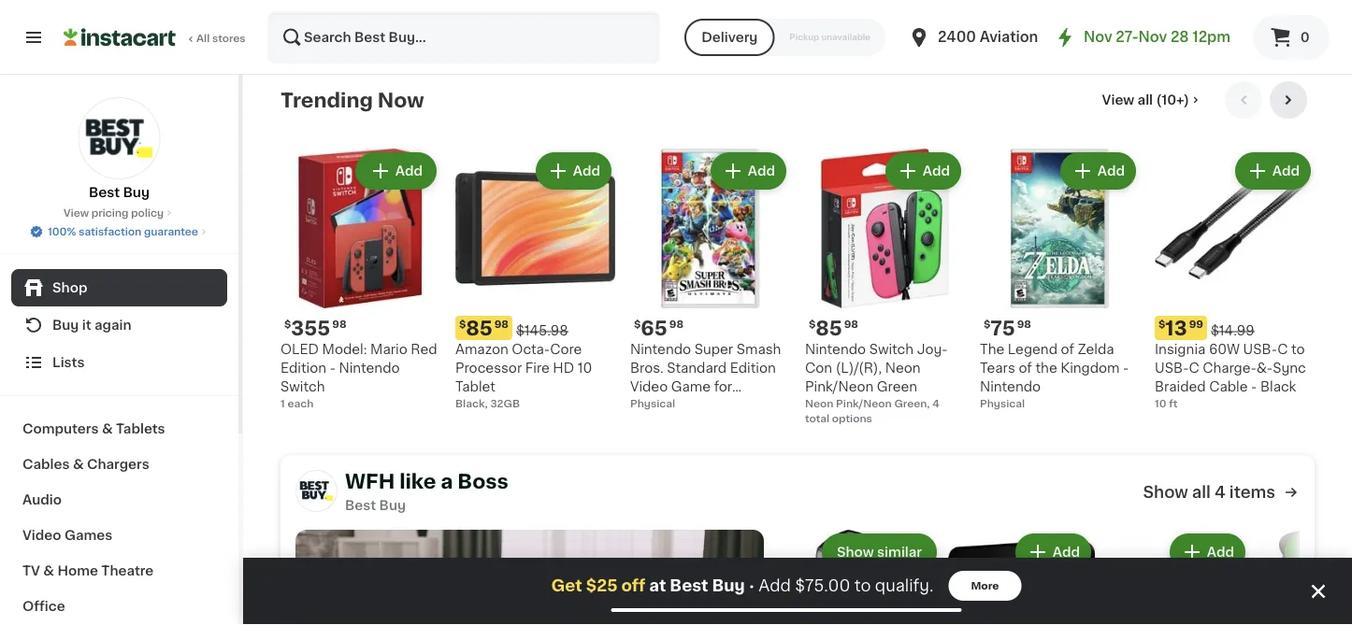 Task type: vqa. For each thing, say whether or not it's contained in the screenshot.
the Physical
yes



Task type: locate. For each thing, give the bounding box(es) containing it.
video down "bros."
[[631, 381, 668, 394]]

best down wfh
[[345, 500, 376, 513]]

& left tablets
[[102, 423, 113, 436]]

2 $ 85 98 from the left
[[809, 319, 859, 338]]

mario
[[371, 343, 408, 356]]

98 inside $ 355 98
[[332, 319, 347, 330]]

4 98 from the left
[[844, 319, 859, 330]]

to inside treatment tracker modal dialog
[[855, 579, 871, 594]]

5 $ from the left
[[984, 319, 991, 330]]

1 vertical spatial item carousel region
[[764, 530, 1353, 626]]

1 horizontal spatial all
[[1193, 485, 1211, 501]]

1 horizontal spatial &
[[73, 458, 84, 471]]

best right 'at' at the bottom of page
[[670, 579, 709, 594]]

more button
[[949, 572, 1022, 602]]

add for nintendo super smash bros. standard edition video game for nintendo switch
[[748, 165, 776, 178]]

2 horizontal spatial switch
[[870, 343, 914, 356]]

2 edition from the left
[[730, 362, 776, 375]]

None search field
[[268, 11, 661, 64]]

c up sync
[[1278, 343, 1288, 356]]

cables
[[22, 458, 70, 471]]

satisfaction
[[79, 227, 142, 237]]

0 vertical spatial view
[[1103, 94, 1135, 107]]

0 vertical spatial best
[[89, 186, 120, 199]]

2 2 from the left
[[688, 25, 695, 35]]

like
[[400, 472, 436, 492]]

$ 85 98 up con
[[809, 319, 859, 338]]

0 vertical spatial usb-
[[1244, 343, 1278, 356]]

0 horizontal spatial video
[[22, 529, 61, 543]]

switch up (l)/(r),
[[870, 343, 914, 356]]

28
[[1171, 30, 1189, 44]]

1 horizontal spatial -
[[1124, 362, 1129, 375]]

$ up con
[[809, 319, 816, 330]]

1 $ 85 98 from the left
[[459, 319, 509, 338]]

0 horizontal spatial of
[[1019, 362, 1033, 375]]

total down airpods
[[805, 21, 830, 31]]

joy-
[[917, 343, 948, 356]]

cables & chargers
[[22, 458, 149, 471]]

lists link
[[11, 344, 227, 382]]

physical inside the legend of zelda tears of the kingdom - nintendo physical
[[980, 399, 1025, 409]]

legend
[[1008, 343, 1058, 356]]

neon down con
[[805, 399, 834, 409]]

nintendo down tears
[[980, 381, 1041, 394]]

3 98 from the left
[[670, 319, 684, 330]]

audio link
[[11, 483, 227, 518]]

off
[[622, 579, 646, 594]]

0 vertical spatial of
[[1061, 343, 1075, 356]]

tv & home theatre
[[22, 565, 154, 578]]

1 horizontal spatial neon
[[886, 362, 921, 375]]

$ for the legend of zelda tears of the kingdom - nintendo
[[984, 319, 991, 330]]

0 vertical spatial item carousel region
[[281, 81, 1315, 441]]

usb- up the &-
[[1244, 343, 1278, 356]]

0 horizontal spatial edition
[[281, 362, 327, 375]]

$ for oled model: mario red edition - nintendo switch
[[284, 319, 291, 330]]

1 horizontal spatial edition
[[730, 362, 776, 375]]

2 right 3.3',
[[479, 25, 486, 35]]

oled
[[281, 343, 319, 356]]

- down the &-
[[1252, 381, 1258, 394]]

&
[[102, 423, 113, 436], [73, 458, 84, 471], [43, 565, 54, 578]]

add button for nintendo switch joy- con (l)/(r), neon pink/neon green
[[888, 154, 960, 188]]

add button for oled model: mario red edition - nintendo switch
[[361, 154, 435, 188]]

edition down smash
[[730, 362, 776, 375]]

show left items
[[1144, 485, 1189, 501]]

4
[[935, 6, 942, 16], [933, 399, 940, 409], [1215, 485, 1226, 501]]

of left zelda
[[1061, 343, 1075, 356]]

the legend of zelda tears of the kingdom - nintendo physical
[[980, 343, 1129, 409]]

product group containing show sim
[[1257, 530, 1353, 626]]

to down show similar
[[855, 579, 871, 594]]

1 vertical spatial view
[[64, 208, 89, 218]]

10 right hd
[[578, 362, 592, 375]]

1 horizontal spatial show
[[1144, 485, 1189, 501]]

all inside popup button
[[1138, 94, 1153, 107]]

sim
[[1341, 546, 1353, 559]]

& right cables
[[73, 458, 84, 471]]

total down con
[[805, 414, 830, 424]]

best for wfh
[[345, 500, 376, 513]]

$ inside $ 65 98
[[634, 319, 641, 330]]

add for nintendo switch joy- con (l)/(r), neon pink/neon green
[[923, 165, 950, 178]]

2 physical from the left
[[980, 399, 1025, 409]]

2 horizontal spatial &
[[102, 423, 113, 436]]

0 horizontal spatial to
[[855, 579, 871, 594]]

item carousel region containing trending now
[[281, 81, 1315, 441]]

$145.98
[[516, 325, 568, 338]]

more
[[971, 581, 1000, 592]]

1 horizontal spatial nov
[[1139, 30, 1168, 44]]

1 85 from the left
[[466, 319, 493, 338]]

con
[[805, 362, 833, 375]]

edition down oled
[[281, 362, 327, 375]]

physical down "bros."
[[631, 399, 676, 409]]

black
[[1261, 381, 1297, 394]]

85 up 'amazon'
[[466, 319, 493, 338]]

show similar button
[[824, 536, 935, 570]]

1 horizontal spatial to
[[1292, 343, 1305, 356]]

$25
[[586, 579, 618, 594]]

$75.00
[[795, 579, 851, 594]]

$ 355 98
[[284, 319, 347, 338]]

2 85 from the left
[[816, 319, 843, 338]]

view left (10+)
[[1103, 94, 1135, 107]]

Search field
[[269, 13, 659, 62]]

get $25 off at best buy • add $75.00 to qualify.
[[551, 579, 934, 594]]

tears
[[980, 362, 1016, 375]]

best
[[89, 186, 120, 199], [345, 500, 376, 513], [670, 579, 709, 594]]

98 right 75
[[1017, 319, 1032, 330]]

nintendo inside the nintendo switch joy- con (l)/(r), neon pink/neon green neon pink/neon green, 4 total options
[[805, 343, 866, 356]]

1 horizontal spatial switch
[[695, 399, 739, 413]]

1 horizontal spatial 10
[[1155, 399, 1167, 409]]

- right kingdom
[[1124, 362, 1129, 375]]

home
[[57, 565, 98, 578]]

2 horizontal spatial -
[[1252, 381, 1258, 394]]

physical down tears
[[980, 399, 1025, 409]]

product group containing show similar
[[794, 530, 941, 626]]

60w
[[1209, 343, 1240, 356]]

best up pricing on the top of the page
[[89, 186, 120, 199]]

0 vertical spatial 10
[[578, 362, 592, 375]]

charge-
[[1203, 362, 1257, 375]]

buy it again
[[52, 319, 132, 332]]

98 right '65'
[[670, 319, 684, 330]]

nov left 27-
[[1084, 30, 1113, 44]]

nov 27-nov 28 12pm link
[[1054, 26, 1231, 49]]

0 horizontal spatial &
[[43, 565, 54, 578]]

2 right (2023),
[[688, 25, 695, 35]]

airpods 2nd generation, 4 total options button
[[805, 0, 965, 34]]

1 vertical spatial all
[[1193, 485, 1211, 501]]

of
[[1061, 343, 1075, 356], [1019, 362, 1033, 375]]

4 right "green,"
[[933, 399, 940, 409]]

98 inside the $ 75 98
[[1017, 319, 1032, 330]]

model:
[[322, 343, 367, 356]]

all for 4
[[1193, 485, 1211, 501]]

1 horizontal spatial of
[[1061, 343, 1075, 356]]

1 vertical spatial usb-
[[1155, 362, 1190, 375]]

view pricing policy link
[[64, 206, 175, 221]]

4 left items
[[1215, 485, 1226, 501]]

85 up con
[[816, 319, 843, 338]]

- down model:
[[330, 362, 336, 375]]

hd
[[553, 362, 574, 375]]

10
[[578, 362, 592, 375], [1155, 399, 1167, 409]]

0 horizontal spatial 2
[[479, 25, 486, 35]]

$ up "bros."
[[634, 319, 641, 330]]

all
[[196, 33, 210, 43]]

usb-
[[1244, 343, 1278, 356], [1155, 362, 1190, 375]]

0 horizontal spatial physical
[[631, 399, 676, 409]]

1 horizontal spatial $ 85 98
[[809, 319, 859, 338]]

1 vertical spatial 10
[[1155, 399, 1167, 409]]

0 vertical spatial video
[[631, 381, 668, 394]]

2 vertical spatial &
[[43, 565, 54, 578]]

show for show similar
[[837, 546, 874, 559]]

processor
[[456, 362, 522, 375]]

0 horizontal spatial switch
[[281, 381, 325, 394]]

1 $ from the left
[[284, 319, 291, 330]]

neon up green
[[886, 362, 921, 375]]

1 horizontal spatial physical
[[980, 399, 1025, 409]]

view up '100%'
[[64, 208, 89, 218]]

100% satisfaction guarantee
[[48, 227, 198, 237]]

buy left the •
[[712, 579, 745, 594]]

$ up 'amazon'
[[459, 319, 466, 330]]

1 vertical spatial 4
[[933, 399, 940, 409]]

pricing
[[91, 208, 129, 218]]

product group
[[281, 149, 441, 412], [456, 149, 616, 412], [631, 149, 790, 413], [805, 149, 965, 427], [980, 149, 1140, 412], [1155, 149, 1315, 412], [794, 530, 941, 626], [949, 530, 1095, 626], [1103, 530, 1250, 626], [1257, 530, 1353, 626]]

1 vertical spatial of
[[1019, 362, 1033, 375]]

insignia 60w usb-c to usb-c charge-&-sync braided cable - black 10 ft
[[1155, 343, 1307, 409]]

1 2 from the left
[[479, 25, 486, 35]]

2 nov from the left
[[1139, 30, 1168, 44]]

1 vertical spatial &
[[73, 458, 84, 471]]

$ 85 98
[[459, 319, 509, 338], [809, 319, 859, 338]]

best inside treatment tracker modal dialog
[[670, 579, 709, 594]]

dr
[[1042, 30, 1059, 44]]

$ inside the $ 75 98
[[984, 319, 991, 330]]

best for get
[[670, 579, 709, 594]]

1 horizontal spatial usb-
[[1244, 343, 1278, 356]]

$85.98 original price: $145.98 element
[[456, 316, 616, 341]]

- inside insignia 60w usb-c to usb-c charge-&-sync braided cable - black 10 ft
[[1252, 381, 1258, 394]]

policy
[[131, 208, 164, 218]]

all left items
[[1193, 485, 1211, 501]]

show left sim
[[1300, 546, 1337, 559]]

0 vertical spatial 4
[[935, 6, 942, 16]]

view for view pricing policy
[[64, 208, 89, 218]]

0 horizontal spatial neon
[[805, 399, 834, 409]]

4k (2023), 2 total options button
[[631, 0, 790, 37]]

total inside the nintendo switch joy- con (l)/(r), neon pink/neon green neon pink/neon green, 4 total options
[[805, 414, 830, 424]]

99
[[1190, 319, 1204, 330]]

$ inside $ 355 98
[[284, 319, 291, 330]]

$13.99 original price: $14.99 element
[[1155, 316, 1315, 341]]

0 horizontal spatial show
[[837, 546, 874, 559]]

$ 85 98 inside $85.98 original price: $145.98 element
[[459, 319, 509, 338]]

view inside popup button
[[1103, 94, 1135, 107]]

4 inside the nintendo switch joy- con (l)/(r), neon pink/neon green neon pink/neon green, 4 total options
[[933, 399, 940, 409]]

insignia
[[1155, 343, 1206, 356]]

98 inside $ 65 98
[[670, 319, 684, 330]]

4 $ from the left
[[809, 319, 816, 330]]

all for (10+)
[[1138, 94, 1153, 107]]

smash
[[737, 343, 781, 356]]

best buy logo image
[[78, 97, 160, 180]]

usb- down insignia
[[1155, 362, 1190, 375]]

0 horizontal spatial all
[[1138, 94, 1153, 107]]

$ up the
[[984, 319, 991, 330]]

add for amazon octa-core processor fire hd 10 tablet
[[573, 165, 601, 178]]

1 horizontal spatial 85
[[816, 319, 843, 338]]

item carousel region containing show similar
[[764, 530, 1353, 626]]

to inside insignia 60w usb-c to usb-c charge-&-sync braided cable - black 10 ft
[[1292, 343, 1305, 356]]

4 inside airpods 2nd generation, 4 total options
[[935, 6, 942, 16]]

& for tv
[[43, 565, 54, 578]]

bros.
[[631, 362, 664, 375]]

switch
[[870, 343, 914, 356], [281, 381, 325, 394], [695, 399, 739, 413]]

0 horizontal spatial c
[[1190, 362, 1200, 375]]

buy left it
[[52, 319, 79, 332]]

1 horizontal spatial view
[[1103, 94, 1135, 107]]

(10+)
[[1157, 94, 1190, 107]]

2 vertical spatial switch
[[695, 399, 739, 413]]

delivery button
[[685, 19, 775, 56]]

buy it again link
[[11, 307, 227, 344]]

1 vertical spatial best
[[345, 500, 376, 513]]

75
[[991, 319, 1016, 338]]

best inside wfh like a boss best buy
[[345, 500, 376, 513]]

each
[[288, 399, 314, 409]]

0 vertical spatial to
[[1292, 343, 1305, 356]]

c up braided
[[1190, 362, 1200, 375]]

1 vertical spatial to
[[855, 579, 871, 594]]

airpods
[[805, 6, 847, 16]]

2 horizontal spatial best
[[670, 579, 709, 594]]

2 vertical spatial best
[[670, 579, 709, 594]]

of down legend
[[1019, 362, 1033, 375]]

view pricing policy
[[64, 208, 164, 218]]

0 horizontal spatial best
[[89, 186, 120, 199]]

98 up 'amazon'
[[495, 319, 509, 330]]

stores
[[212, 33, 246, 43]]

nintendo inside the legend of zelda tears of the kingdom - nintendo physical
[[980, 381, 1041, 394]]

show sim button
[[1287, 536, 1353, 570]]

98 for oled model: mario red edition - nintendo switch
[[332, 319, 347, 330]]

$ up insignia
[[1159, 319, 1166, 330]]

&-
[[1257, 362, 1273, 375]]

4 up '2400'
[[935, 6, 942, 16]]

add button
[[361, 154, 435, 188], [538, 154, 610, 188], [713, 154, 785, 188], [888, 154, 960, 188], [1062, 154, 1135, 188], [1237, 154, 1310, 188], [1018, 536, 1090, 570], [1172, 536, 1244, 570]]

to up sync
[[1292, 343, 1305, 356]]

switch down for
[[695, 399, 739, 413]]

wfh like a boss best buy
[[345, 472, 509, 513]]

0 horizontal spatial usb-
[[1155, 362, 1190, 375]]

0 horizontal spatial $ 85 98
[[459, 319, 509, 338]]

98 up (l)/(r),
[[844, 319, 859, 330]]

3 $ from the left
[[634, 319, 641, 330]]

0 horizontal spatial view
[[64, 208, 89, 218]]

item carousel region
[[281, 81, 1315, 441], [764, 530, 1353, 626]]

1 vertical spatial switch
[[281, 381, 325, 394]]

qualify.
[[875, 579, 934, 594]]

1 vertical spatial video
[[22, 529, 61, 543]]

(2023),
[[648, 25, 686, 35]]

treatment tracker modal dialog
[[243, 558, 1353, 626]]

best buy link
[[78, 97, 160, 202]]

tablets
[[116, 423, 165, 436]]

1 vertical spatial neon
[[805, 399, 834, 409]]

add button for amazon octa-core processor fire hd 10 tablet
[[538, 154, 610, 188]]

kingdom
[[1061, 362, 1120, 375]]

0 horizontal spatial 85
[[466, 319, 493, 338]]

buy down wfh
[[379, 500, 406, 513]]

nintendo down mario
[[339, 362, 400, 375]]

nintendo up con
[[805, 343, 866, 356]]

2 horizontal spatial show
[[1300, 546, 1337, 559]]

show inside the show similar button
[[837, 546, 874, 559]]

6 $ from the left
[[1159, 319, 1166, 330]]

5 98 from the left
[[1017, 319, 1032, 330]]

similar
[[878, 546, 922, 559]]

1 vertical spatial c
[[1190, 362, 1200, 375]]

delivery
[[702, 31, 758, 44]]

show for show sim
[[1300, 546, 1337, 559]]

0 vertical spatial all
[[1138, 94, 1153, 107]]

98 for nintendo switch joy- con (l)/(r), neon pink/neon green
[[844, 319, 859, 330]]

& right tv
[[43, 565, 54, 578]]

switch inside "oled model: mario red edition - nintendo switch 1 each"
[[281, 381, 325, 394]]

super
[[695, 343, 733, 356]]

1 horizontal spatial 2
[[688, 25, 695, 35]]

show left similar in the bottom of the page
[[837, 546, 874, 559]]

all left (10+)
[[1138, 94, 1153, 107]]

nov left the 28
[[1139, 30, 1168, 44]]

$ 85 98 up 'amazon'
[[459, 319, 509, 338]]

10 left ft
[[1155, 399, 1167, 409]]

1 horizontal spatial video
[[631, 381, 668, 394]]

service type group
[[685, 19, 886, 56]]

$ inside $ 13 99
[[1159, 319, 1166, 330]]

0 vertical spatial neon
[[886, 362, 921, 375]]

0 horizontal spatial nov
[[1084, 30, 1113, 44]]

0 vertical spatial switch
[[870, 343, 914, 356]]

0 horizontal spatial 10
[[578, 362, 592, 375]]

switch inside nintendo super smash bros. standard edition video game for nintendo switch
[[695, 399, 739, 413]]

total right 3.3',
[[488, 25, 513, 35]]

switch up each
[[281, 381, 325, 394]]

guarantee
[[144, 227, 198, 237]]

show sim
[[1300, 546, 1353, 559]]

$ up oled
[[284, 319, 291, 330]]

1 98 from the left
[[332, 319, 347, 330]]

1 horizontal spatial c
[[1278, 343, 1288, 356]]

all stores link
[[64, 11, 247, 64]]

$14.99
[[1211, 325, 1255, 338]]

1 horizontal spatial best
[[345, 500, 376, 513]]

4k
[[631, 25, 645, 35]]

buy inside treatment tracker modal dialog
[[712, 579, 745, 594]]

- inside the legend of zelda tears of the kingdom - nintendo physical
[[1124, 362, 1129, 375]]

- inside "oled model: mario red edition - nintendo switch 1 each"
[[330, 362, 336, 375]]

video down audio
[[22, 529, 61, 543]]

98 for the legend of zelda tears of the kingdom - nintendo
[[1017, 319, 1032, 330]]

1 edition from the left
[[281, 362, 327, 375]]

0 horizontal spatial -
[[330, 362, 336, 375]]

video games link
[[11, 518, 227, 554]]

nintendo inside "oled model: mario red edition - nintendo switch 1 each"
[[339, 362, 400, 375]]

show inside show sim button
[[1300, 546, 1337, 559]]

physical
[[631, 399, 676, 409], [980, 399, 1025, 409]]

core
[[550, 343, 582, 356]]

98 up model:
[[332, 319, 347, 330]]

0 vertical spatial &
[[102, 423, 113, 436]]

trending
[[281, 90, 373, 110]]



Task type: describe. For each thing, give the bounding box(es) containing it.
product group containing 75
[[980, 149, 1140, 412]]

nov 27-nov 28 12pm
[[1084, 30, 1231, 44]]

& for cables
[[73, 458, 84, 471]]

nintendo super smash bros. standard edition video game for nintendo switch
[[631, 343, 781, 413]]

view for view all (10+)
[[1103, 94, 1135, 107]]

lists
[[52, 356, 85, 370]]

add button for the legend of zelda tears of the kingdom - nintendo
[[1062, 154, 1135, 188]]

3.3',
[[456, 25, 477, 35]]

0 button
[[1254, 15, 1330, 60]]

product group containing 65
[[631, 149, 790, 413]]

game
[[671, 381, 711, 394]]

98 for nintendo super smash bros. standard edition video game for nintendo switch
[[670, 319, 684, 330]]

octa-
[[512, 343, 550, 356]]

add button for nintendo super smash bros. standard edition video game for nintendo switch
[[713, 154, 785, 188]]

3.3', 2 total options button
[[456, 0, 616, 37]]

12pm
[[1193, 30, 1231, 44]]

oled model: mario red edition - nintendo switch 1 each
[[281, 343, 437, 409]]

show all 4 items
[[1144, 485, 1276, 501]]

for
[[714, 381, 733, 394]]

nintendo switch joy- con (l)/(r), neon pink/neon green neon pink/neon green, 4 total options
[[805, 343, 948, 424]]

fire
[[525, 362, 550, 375]]

sync
[[1273, 362, 1307, 375]]

1 nov from the left
[[1084, 30, 1113, 44]]

0 vertical spatial c
[[1278, 343, 1288, 356]]

add for oled model: mario red edition - nintendo switch
[[397, 165, 425, 178]]

•
[[749, 579, 755, 594]]

edition inside "oled model: mario red edition - nintendo switch 1 each"
[[281, 362, 327, 375]]

4k (2023), 2 total options
[[631, 25, 765, 35]]

red
[[411, 343, 437, 356]]

office link
[[11, 589, 227, 625]]

ft
[[1170, 399, 1178, 409]]

chargers
[[87, 458, 149, 471]]

shop
[[52, 282, 87, 295]]

$ for nintendo super smash bros. standard edition video game for nintendo switch
[[634, 319, 641, 330]]

cables & chargers link
[[11, 447, 227, 483]]

computers & tablets link
[[11, 412, 227, 447]]

now
[[378, 90, 424, 110]]

0 vertical spatial pink/neon
[[805, 381, 874, 394]]

best buy
[[89, 186, 150, 199]]

100% satisfaction guarantee button
[[29, 221, 209, 239]]

add button for insignia 60w usb-c to usb-c charge-&-sync braided cable - black
[[1237, 154, 1310, 188]]

generation,
[[872, 6, 933, 16]]

office
[[22, 601, 65, 614]]

$ 75 98
[[984, 319, 1032, 338]]

boss
[[458, 472, 509, 492]]

standard
[[667, 362, 727, 375]]

wfh
[[345, 472, 395, 492]]

computers & tablets
[[22, 423, 165, 436]]

2400 aviation dr button
[[908, 11, 1059, 64]]

2 vertical spatial 4
[[1215, 485, 1226, 501]]

2 $ from the left
[[459, 319, 466, 330]]

add for insignia 60w usb-c to usb-c charge-&-sync braided cable - black
[[1273, 165, 1300, 178]]

1 vertical spatial pink/neon
[[836, 399, 892, 409]]

$ 65 98
[[634, 319, 684, 338]]

edition inside nintendo super smash bros. standard edition video game for nintendo switch
[[730, 362, 776, 375]]

10 inside insignia 60w usb-c to usb-c charge-&-sync braided cable - black 10 ft
[[1155, 399, 1167, 409]]

view all (10+) button
[[1095, 81, 1211, 119]]

at
[[650, 579, 666, 594]]

65
[[641, 319, 668, 338]]

total inside airpods 2nd generation, 4 total options
[[805, 21, 830, 31]]

buy up the policy
[[123, 186, 150, 199]]

total right (2023),
[[697, 25, 722, 35]]

the
[[980, 343, 1005, 356]]

green,
[[895, 399, 930, 409]]

amazon octa-core processor fire hd 10 tablet black, 32gb
[[456, 343, 592, 409]]

$ for nintendo switch joy- con (l)/(r), neon pink/neon green
[[809, 319, 816, 330]]

items
[[1230, 485, 1276, 501]]

product group containing 355
[[281, 149, 441, 412]]

show for show all 4 items
[[1144, 485, 1189, 501]]

airpods 2nd generation, 4 total options
[[805, 6, 942, 31]]

computers
[[22, 423, 99, 436]]

10 inside amazon octa-core processor fire hd 10 tablet black, 32gb
[[578, 362, 592, 375]]

add for the legend of zelda tears of the kingdom - nintendo
[[1098, 165, 1125, 178]]

again
[[95, 319, 132, 332]]

buy inside wfh like a boss best buy
[[379, 500, 406, 513]]

2nd
[[849, 6, 869, 16]]

tablet
[[456, 381, 496, 394]]

1 physical from the left
[[631, 399, 676, 409]]

trending now
[[281, 90, 424, 110]]

cable
[[1210, 381, 1248, 394]]

show similar
[[837, 546, 922, 559]]

nintendo down $ 65 98
[[631, 343, 691, 356]]

options inside the nintendo switch joy- con (l)/(r), neon pink/neon green neon pink/neon green, 4 total options
[[832, 414, 873, 424]]

options inside airpods 2nd generation, 4 total options
[[832, 21, 873, 31]]

13
[[1166, 319, 1188, 338]]

view all (10+)
[[1103, 94, 1190, 107]]

(l)/(r),
[[836, 362, 882, 375]]

32gb
[[491, 399, 520, 409]]

& for computers
[[102, 423, 113, 436]]

zelda
[[1078, 343, 1115, 356]]

nintendo down game
[[631, 399, 691, 413]]

2 98 from the left
[[495, 319, 509, 330]]

the
[[1036, 362, 1058, 375]]

instacart logo image
[[64, 26, 176, 49]]

switch inside the nintendo switch joy- con (l)/(r), neon pink/neon green neon pink/neon green, 4 total options
[[870, 343, 914, 356]]

27-
[[1116, 30, 1139, 44]]

0
[[1301, 31, 1310, 44]]

add inside treatment tracker modal dialog
[[759, 579, 791, 594]]

product group containing 13
[[1155, 149, 1315, 412]]

video inside nintendo super smash bros. standard edition video game for nintendo switch
[[631, 381, 668, 394]]

100%
[[48, 227, 76, 237]]



